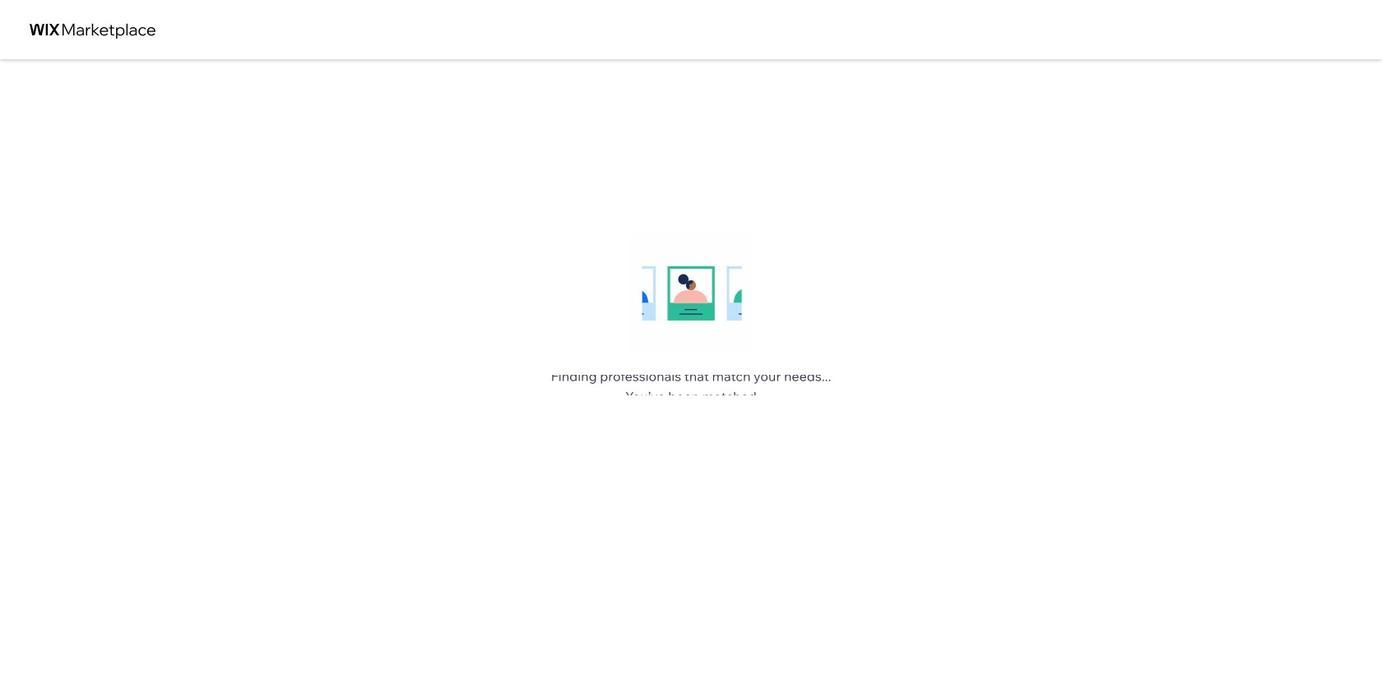 Task type: locate. For each thing, give the bounding box(es) containing it.
finding your matches image
[[629, 231, 753, 355]]



Task type: vqa. For each thing, say whether or not it's contained in the screenshot.
Search for tools, apps, help & more... FIELD
no



